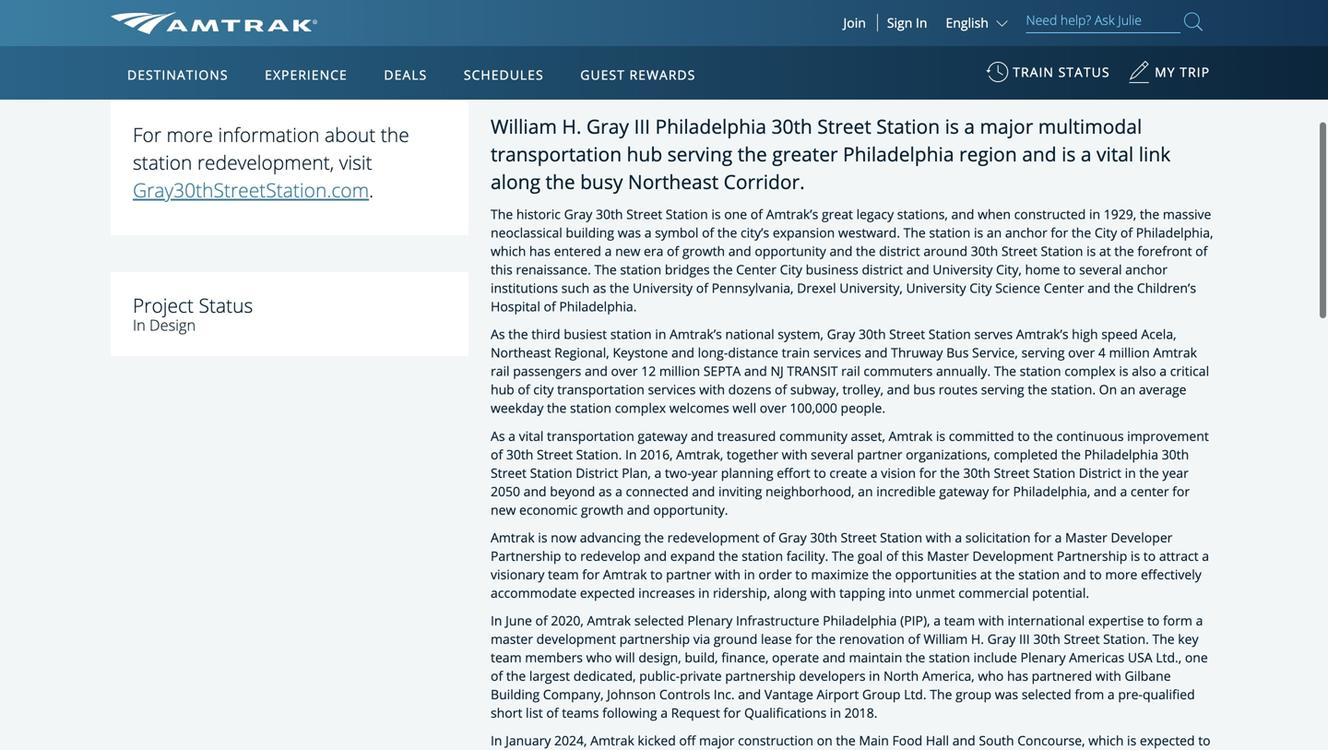 Task type: vqa. For each thing, say whether or not it's contained in the screenshot.
top which
yes



Task type: locate. For each thing, give the bounding box(es) containing it.
2 partnership from the left
[[1057, 547, 1128, 565]]

a left vision
[[871, 464, 878, 481]]

1 vertical spatial william
[[491, 113, 557, 139]]

is inside as the third busiest station in amtrak's national system, gray 30th street station serves amtrak's high speed acela, northeast regional, keystone and long-distance train services and thruway bus service, serving over 4 million amtrak rail passengers and over 12 million septa and nj transit rail commuters annually. the station complex is also a critical hub of city transportation services with dozens of subway, trolley, and bus routes serving the station. on an average weekday the station complex welcomes well over 100,000 people.
[[1119, 362, 1129, 380]]

more right for
[[167, 121, 213, 148]]

1 vertical spatial serving
[[1022, 344, 1065, 361]]

in inside 'as a vital transportation gateway and treasured community asset, amtrak is committed to the continuous improvement of 30th street station. in 2016, amtrak, together with several partner organizations, completed the philadelphia 30th street station district plan, a two-year planning effort to create a vision for the 30th street station district in the year 2050 and beyond as a connected and inviting neighborhood, an incredible gateway for philadelphia, and a center for new economic growth and opportunity.'
[[1125, 464, 1136, 481]]

2 horizontal spatial over
[[1069, 344, 1095, 361]]

william left schedules
[[414, 53, 463, 71]]

4
[[1099, 344, 1106, 361]]

0 horizontal spatial plenary
[[688, 612, 733, 629]]

partner inside 'as a vital transportation gateway and treasured community asset, amtrak is committed to the continuous improvement of 30th street station. in 2016, amtrak, together with several partner organizations, completed the philadelphia 30th street station district plan, a two-year planning effort to create a vision for the 30th street station district in the year 2050 and beyond as a connected and inviting neighborhood, an incredible gateway for philadelphia, and a center for new economic growth and opportunity.'
[[857, 445, 903, 463]]

0 horizontal spatial partnership
[[620, 630, 690, 648]]

1 horizontal spatial philadelphia,
[[1136, 224, 1214, 241]]

inc.
[[714, 685, 735, 703]]

partnership up 'design,'
[[620, 630, 690, 648]]

0 horizontal spatial which
[[491, 242, 526, 260]]

tapping
[[840, 584, 886, 601]]

and down join button
[[819, 53, 843, 71]]

university
[[933, 261, 993, 278], [633, 279, 693, 297], [906, 279, 967, 297]]

1 vertical spatial vital
[[519, 427, 544, 444]]

when
[[978, 205, 1011, 223]]

the down redevelopment
[[719, 547, 739, 565]]

0 horizontal spatial along
[[491, 168, 541, 195]]

expand
[[671, 547, 716, 565]]

has inside the historic gray 30th street station is one of amtrak's great legacy stations, and when constructed in 1929, the massive neoclassical building was a symbol of the city's expansion westward. the station is an anchor for the city of philadelphia, which has entered a new era of growth and opportunity and the district around 30th street station is at the forefront of this renaissance. the station bridges the center city business district and university city, home to several anchor institutions such as the university of pennsylvania, drexel university, university city science center and the children's hospital of philadelphia.
[[530, 242, 551, 260]]

vital down weekday
[[519, 427, 544, 444]]

0 vertical spatial growth
[[683, 242, 725, 260]]

was right "group"
[[995, 685, 1019, 703]]

at up 'commercial'
[[981, 565, 992, 583]]

1 horizontal spatial which
[[1089, 732, 1124, 749]]

2 new from the left
[[234, 53, 261, 71]]

0 horizontal spatial over
[[611, 362, 638, 380]]

rewards
[[630, 66, 696, 83]]

master up "opportunities"
[[927, 547, 969, 565]]

2 vertical spatial h.
[[971, 630, 984, 648]]

station down for
[[133, 149, 192, 175]]

1 horizontal spatial amtrak's
[[766, 205, 819, 223]]

1 vertical spatial one
[[1185, 649, 1208, 666]]

0 horizontal spatial master
[[927, 547, 969, 565]]

amtrak down following
[[591, 732, 635, 749]]

expected inside amtrak is now advancing the redevelopment of gray 30th street station with a solicitation for a master developer partnership to redevelop and expand the station facility. the goal of this master development partnership is to attract a visionary team for amtrak to partner with in order to maximize the opportunities at the station and to more effectively accommodate expected increases in ridership, along with tapping into unmet commercial potential.
[[580, 584, 635, 601]]

city
[[1095, 224, 1118, 241], [780, 261, 803, 278], [970, 279, 992, 297]]

0 horizontal spatial anchor
[[1006, 224, 1048, 241]]

million right 12
[[660, 362, 700, 380]]

link
[[1139, 141, 1171, 167]]

street
[[649, 53, 688, 71], [818, 113, 872, 139], [627, 205, 663, 223], [1002, 242, 1038, 260], [890, 325, 926, 343], [537, 445, 573, 463], [491, 464, 527, 481], [994, 464, 1030, 481], [841, 529, 877, 546], [1064, 630, 1100, 648]]

gateway down organizations,
[[940, 482, 989, 500]]

and up "business"
[[830, 242, 853, 260]]

1 horizontal spatial station.
[[1104, 630, 1149, 648]]

vital inside 'as a vital transportation gateway and treasured community asset, amtrak is committed to the continuous improvement of 30th street station. in 2016, amtrak, together with several partner organizations, completed the philadelphia 30th street station district plan, a two-year planning effort to create a vision for the 30th street station district in the year 2050 and beyond as a connected and inviting neighborhood, an incredible gateway for philadelphia, and a center for new economic growth and opportunity.'
[[519, 427, 544, 444]]

william inside william h. gray iii philadelphia 30th street station is a major multimodal transportation hub serving the greater philadelphia region and is a vital link along the busy northeast corridor.
[[491, 113, 557, 139]]

in june of 2020, amtrak selected plenary infrastructure philadelphia (pip), a team with international expertise to form a master development partnership via ground lease for the renovation of william h. gray iii 30th street station. the key team members who will design, build, finance, operate and maintain the station include plenary americas usa ltd., one of the largest dedicated, public-private partnership developers in north america, who has partnered with gilbane building company, johnson controls inc. and vantage airport group ltd. the group was selected from a pre-qualified short list of teams following a request for qualifications in 2018.
[[491, 612, 1208, 721]]

with inside as the third busiest station in amtrak's national system, gray 30th street station serves amtrak's high speed acela, northeast regional, keystone and long-distance train services and thruway bus service, serving over 4 million amtrak rail passengers and over 12 million septa and nj transit rail commuters annually. the station complex is also a critical hub of city transportation services with dozens of subway, trolley, and bus routes serving the station. on an average weekday the station complex welcomes well over 100,000 people.
[[699, 381, 725, 398]]

1 era from the left
[[141, 53, 161, 71]]

1 as from the top
[[491, 325, 505, 343]]

2 district from the left
[[1079, 464, 1122, 481]]

0 horizontal spatial million
[[660, 362, 700, 380]]

hub inside william h. gray iii philadelphia 30th street station is a major multimodal transportation hub serving the greater philadelphia region and is a vital link along the busy northeast corridor.
[[627, 141, 663, 167]]

0 vertical spatial partner
[[857, 445, 903, 463]]

station up potential.
[[1019, 565, 1060, 583]]

0 vertical spatial services
[[814, 344, 862, 361]]

2 as from the top
[[491, 427, 505, 444]]

0 horizontal spatial more
[[167, 121, 213, 148]]

organizations,
[[906, 445, 991, 463]]

which inside in january 2024, amtrak kicked off major construction on the main food hall and south concourse, which is expected to
[[1089, 732, 1124, 749]]

request
[[671, 704, 720, 721]]

1 horizontal spatial plenary
[[1021, 649, 1066, 666]]

1 vertical spatial has
[[1007, 667, 1029, 685]]

station. down expertise
[[1104, 630, 1149, 648]]

iii inside william h. gray iii philadelphia 30th street station is a major multimodal transportation hub serving the greater philadelphia region and is a vital link along the busy northeast corridor.
[[634, 113, 651, 139]]

0 vertical spatial transportation
[[491, 141, 622, 167]]

city,
[[997, 261, 1022, 278]]

as up the philadelphia.
[[593, 279, 606, 297]]

0 horizontal spatial new
[[491, 501, 516, 518]]

an down when
[[987, 224, 1002, 241]]

1 horizontal spatial new
[[615, 242, 641, 260]]

vital
[[1097, 141, 1134, 167], [519, 427, 544, 444]]

station inside william h. gray iii philadelphia 30th street station is a major multimodal transportation hub serving the greater philadelphia region and is a vital link along the busy northeast corridor.
[[877, 113, 940, 139]]

infrastructure
[[736, 612, 820, 629]]

1 horizontal spatial gateway
[[940, 482, 989, 500]]

to inside in january 2024, amtrak kicked off major construction on the main food hall and south concourse, which is expected to
[[1199, 732, 1211, 749]]

one down key in the bottom right of the page
[[1185, 649, 1208, 666]]

h. inside william h. gray iii philadelphia 30th street station is a major multimodal transportation hub serving the greater philadelphia region and is a vital link along the busy northeast corridor.
[[562, 113, 582, 139]]

as inside as the third busiest station in amtrak's national system, gray 30th street station serves amtrak's high speed acela, northeast regional, keystone and long-distance train services and thruway bus service, serving over 4 million amtrak rail passengers and over 12 million septa and nj transit rail commuters annually. the station complex is also a critical hub of city transportation services with dozens of subway, trolley, and bus routes serving the station. on an average weekday the station complex welcomes well over 100,000 people.
[[491, 325, 505, 343]]

30th inside in june of 2020, amtrak selected plenary infrastructure philadelphia (pip), a team with international expertise to form a master development partnership via ground lease for the renovation of william h. gray iii 30th street station. the key team members who will design, build, finance, operate and maintain the station include plenary americas usa ltd., one of the largest dedicated, public-private partnership developers in north america, who has partnered with gilbane building company, johnson controls inc. and vantage airport group ltd. the group was selected from a pre-qualified short list of teams following a request for qualifications in 2018.
[[1034, 630, 1061, 648]]

with up the ridership,
[[715, 565, 741, 583]]

0 horizontal spatial year
[[692, 464, 718, 481]]

and up 'developers'
[[823, 649, 846, 666]]

join button
[[833, 14, 878, 31]]

an right on
[[1121, 381, 1136, 398]]

0 vertical spatial anchor
[[1006, 224, 1048, 241]]

0 vertical spatial along
[[491, 168, 541, 195]]

station up order at the right bottom of page
[[742, 547, 783, 565]]

anchor down constructed
[[1006, 224, 1048, 241]]

in left 1929,
[[1090, 205, 1101, 223]]

region
[[960, 141, 1017, 167]]

passengers
[[513, 362, 582, 380]]

0 vertical spatial one
[[724, 205, 747, 223]]

iii down international
[[1020, 630, 1030, 648]]

completed
[[994, 445, 1058, 463]]

an inside as the third busiest station in amtrak's national system, gray 30th street station serves amtrak's high speed acela, northeast regional, keystone and long-distance train services and thruway bus service, serving over 4 million amtrak rail passengers and over 12 million septa and nj transit rail commuters annually. the station complex is also a critical hub of city transportation services with dozens of subway, trolley, and bus routes serving the station. on an average weekday the station complex welcomes well over 100,000 people.
[[1121, 381, 1136, 398]]

a inside as the third busiest station in amtrak's national system, gray 30th street station serves amtrak's high speed acela, northeast regional, keystone and long-distance train services and thruway bus service, serving over 4 million amtrak rail passengers and over 12 million septa and nj transit rail commuters annually. the station complex is also a critical hub of city transportation services with dozens of subway, trolley, and bus routes serving the station. on an average weekday the station complex welcomes well over 100,000 people.
[[1160, 362, 1167, 380]]

several inside the historic gray 30th street station is one of amtrak's great legacy stations, and when constructed in 1929, the massive neoclassical building was a symbol of the city's expansion westward. the station is an anchor for the city of philadelphia, which has entered a new era of growth and opportunity and the district around 30th street station is at the forefront of this renaissance. the station bridges the center city business district and university city, home to several anchor institutions such as the university of pennsylvania, drexel university, university city science center and the children's hospital of philadelphia.
[[1080, 261, 1122, 278]]

destinations button
[[120, 49, 236, 101]]

bus
[[914, 381, 936, 398]]

science
[[996, 279, 1041, 297]]

1 horizontal spatial new
[[234, 53, 261, 71]]

the right on
[[836, 732, 856, 749]]

project
[[133, 292, 194, 318]]

of up 'building'
[[491, 667, 503, 685]]

new left rail
[[111, 53, 138, 71]]

to inside the historic gray 30th street station is one of amtrak's great legacy stations, and when constructed in 1929, the massive neoclassical building was a symbol of the city's expansion westward. the station is an anchor for the city of philadelphia, which has entered a new era of growth and opportunity and the district around 30th street station is at the forefront of this renaissance. the station bridges the center city business district and university city, home to several anchor institutions such as the university of pennsylvania, drexel university, university city science center and the children's hospital of philadelphia.
[[1064, 261, 1076, 278]]

trip
[[1180, 63, 1211, 81]]

partner inside amtrak is now advancing the redevelopment of gray 30th street station with a solicitation for a master developer partnership to redevelop and expand the station facility. the goal of this master development partnership is to attract a visionary team for amtrak to partner with in order to maximize the opportunities at the station and to more effectively accommodate expected increases in ridership, along with tapping into unmet commercial potential.
[[666, 565, 712, 583]]

in right increases
[[699, 584, 710, 601]]

station inside as the third busiest station in amtrak's national system, gray 30th street station serves amtrak's high speed acela, northeast regional, keystone and long-distance train services and thruway bus service, serving over 4 million amtrak rail passengers and over 12 million septa and nj transit rail commuters annually. the station complex is also a critical hub of city transportation services with dozens of subway, trolley, and bus routes serving the station. on an average weekday the station complex welcomes well over 100,000 people.
[[929, 325, 971, 343]]

1 horizontal spatial anchor
[[1126, 261, 1168, 278]]

0 horizontal spatial one
[[724, 205, 747, 223]]

increases
[[639, 584, 695, 601]]

station. inside in june of 2020, amtrak selected plenary infrastructure philadelphia (pip), a team with international expertise to form a master development partnership via ground lease for the renovation of william h. gray iii 30th street station. the key team members who will design, build, finance, operate and maintain the station include plenary americas usa ltd., one of the largest dedicated, public-private partnership developers in north america, who has partnered with gilbane building company, johnson controls inc. and vantage airport group ltd. the group was selected from a pre-qualified short list of teams following a request for qualifications in 2018.
[[1104, 630, 1149, 648]]

for inside the historic gray 30th street station is one of amtrak's great legacy stations, and when constructed in 1929, the massive neoclassical building was a symbol of the city's expansion westward. the station is an anchor for the city of philadelphia, which has entered a new era of growth and opportunity and the district around 30th street station is at the forefront of this renaissance. the station bridges the center city business district and university city, home to several anchor institutions such as the university of pennsylvania, drexel university, university city science center and the children's hospital of philadelphia.
[[1051, 224, 1069, 241]]

building
[[566, 224, 615, 241]]

iii inside in june of 2020, amtrak selected plenary infrastructure philadelphia (pip), a team with international expertise to form a master development partnership via ground lease for the renovation of william h. gray iii 30th street station. the key team members who will design, build, finance, operate and maintain the station include plenary americas usa ltd., one of the largest dedicated, public-private partnership developers in north america, who has partnered with gilbane building company, johnson controls inc. and vantage airport group ltd. the group was selected from a pre-qualified short list of teams following a request for qualifications in 2018.
[[1020, 630, 1030, 648]]

0 vertical spatial team
[[548, 565, 579, 583]]

0 horizontal spatial at
[[981, 565, 992, 583]]

was right building
[[618, 224, 641, 241]]

amtrak inside as the third busiest station in amtrak's national system, gray 30th street station serves amtrak's high speed acela, northeast regional, keystone and long-distance train services and thruway bus service, serving over 4 million amtrak rail passengers and over 12 million septa and nj transit rail commuters annually. the station complex is also a critical hub of city transportation services with dozens of subway, trolley, and bus routes serving the station. on an average weekday the station complex welcomes well over 100,000 people.
[[1154, 344, 1198, 361]]

center
[[736, 261, 777, 278], [1044, 279, 1085, 297]]

0 vertical spatial master
[[1066, 529, 1108, 546]]

0 vertical spatial philadelphia,
[[1136, 224, 1214, 241]]

the right 1929,
[[1140, 205, 1160, 223]]

0 vertical spatial new
[[615, 242, 641, 260]]

a left center
[[1121, 482, 1128, 500]]

which
[[491, 242, 526, 260], [1089, 732, 1124, 749]]

0 horizontal spatial partnership
[[491, 547, 561, 565]]

a down plan,
[[615, 482, 623, 500]]

rail up trolley,
[[842, 362, 861, 380]]

partnership
[[620, 630, 690, 648], [725, 667, 796, 685]]

amtrak
[[1154, 344, 1198, 361], [889, 427, 933, 444], [491, 529, 535, 546], [603, 565, 647, 583], [587, 612, 631, 629], [591, 732, 635, 749]]

attract
[[1160, 547, 1199, 565]]

over right well
[[760, 399, 787, 417]]

1 new from the left
[[111, 53, 138, 71]]

1 horizontal spatial era
[[264, 53, 284, 71]]

2 vertical spatial team
[[491, 649, 522, 666]]

application inside banner
[[179, 154, 622, 412]]

1 vertical spatial northeast
[[491, 344, 551, 361]]

1 vertical spatial growth
[[581, 501, 624, 518]]

h. up include
[[971, 630, 984, 648]]

philadelphia inside in june of 2020, amtrak selected plenary infrastructure philadelphia (pip), a team with international expertise to form a master development partnership via ground lease for the renovation of william h. gray iii 30th street station. the key team members who will design, build, finance, operate and maintain the station include plenary americas usa ltd., one of the largest dedicated, public-private partnership developers in north america, who has partnered with gilbane building company, johnson controls inc. and vantage airport group ltd. the group was selected from a pre-qualified short list of teams following a request for qualifications in 2018.
[[823, 612, 897, 629]]

2 horizontal spatial an
[[1121, 381, 1136, 398]]

guest rewards
[[581, 66, 696, 83]]

1 vertical spatial over
[[611, 362, 638, 380]]

the inside as the third busiest station in amtrak's national system, gray 30th street station serves amtrak's high speed acela, northeast regional, keystone and long-distance train services and thruway bus service, serving over 4 million amtrak rail passengers and over 12 million septa and nj transit rail commuters annually. the station complex is also a critical hub of city transportation services with dozens of subway, trolley, and bus routes serving the station. on an average weekday the station complex welcomes well over 100,000 people.
[[994, 362, 1017, 380]]

district down westward.
[[879, 242, 921, 260]]

gray inside amtrak is now advancing the redevelopment of gray 30th street station with a solicitation for a master developer partnership to redevelop and expand the station facility. the goal of this master development partnership is to attract a visionary team for amtrak to partner with in order to maximize the opportunities at the station and to more effectively accommodate expected increases in ridership, along with tapping into unmet commercial potential.
[[779, 529, 807, 546]]

into
[[889, 584, 912, 601]]

plenary
[[688, 612, 733, 629], [1021, 649, 1066, 666]]

station up home
[[1041, 242, 1084, 260]]

public-
[[640, 667, 680, 685]]

1 rail from the left
[[491, 362, 510, 380]]

partner down asset,
[[857, 445, 903, 463]]

0 horizontal spatial city
[[780, 261, 803, 278]]

create
[[830, 464, 868, 481]]

redevelop
[[580, 547, 641, 565]]

growth up advancing
[[581, 501, 624, 518]]

an down 'create'
[[858, 482, 873, 500]]

regions map image
[[179, 154, 622, 412]]

regional,
[[555, 344, 610, 361]]

philadelphia, up forefront
[[1136, 224, 1214, 241]]

year up center
[[1163, 464, 1189, 481]]

as for as a vital transportation gateway and treasured community asset, amtrak is committed to the continuous improvement of 30th street station. in 2016, amtrak, together with several partner organizations, completed the philadelphia 30th street station district plan, a two-year planning effort to create a vision for the 30th street station district in the year 2050 and beyond as a connected and inviting neighborhood, an incredible gateway for philadelphia, and a center for new economic growth and opportunity.
[[491, 427, 505, 444]]

english
[[946, 14, 989, 31]]

the left city's
[[718, 224, 737, 241]]

station up around on the right of page
[[929, 224, 971, 241]]

and inside in january 2024, amtrak kicked off major construction on the main food hall and south concourse, which is expected to
[[953, 732, 976, 749]]

of up weekday
[[518, 381, 530, 398]]

station inside for more information about the station redevelopment, visit gray30thstreetstation.com .
[[133, 149, 192, 175]]

1 horizontal spatial year
[[1163, 464, 1189, 481]]

who down include
[[978, 667, 1004, 685]]

banner
[[0, 0, 1329, 426]]

rail
[[491, 362, 510, 380], [842, 362, 861, 380]]

in down short
[[491, 732, 502, 749]]

forefront
[[1138, 242, 1193, 260]]

1 vertical spatial partner
[[666, 565, 712, 583]]

2 vertical spatial william
[[924, 630, 968, 648]]

along down order at the right bottom of page
[[774, 584, 807, 601]]

following
[[603, 704, 657, 721]]

in inside the historic gray 30th street station is one of amtrak's great legacy stations, and when constructed in 1929, the massive neoclassical building was a symbol of the city's expansion westward. the station is an anchor for the city of philadelphia, which has entered a new era of growth and opportunity and the district around 30th street station is at the forefront of this renaissance. the station bridges the center city business district and university city, home to several anchor institutions such as the university of pennsylvania, drexel university, university city science center and the children's hospital of philadelphia.
[[1090, 205, 1101, 223]]

0 vertical spatial william
[[414, 53, 463, 71]]

1 vertical spatial an
[[1121, 381, 1136, 398]]

in left june
[[491, 612, 502, 629]]

2 era from the left
[[264, 53, 284, 71]]

advancing
[[580, 529, 641, 546]]

application
[[179, 154, 622, 412]]

0 vertical spatial development
[[847, 53, 934, 71]]

0 horizontal spatial gateway
[[638, 427, 688, 444]]

0 horizontal spatial iii
[[517, 53, 529, 71]]

average
[[1139, 381, 1187, 398]]

0 vertical spatial expected
[[580, 584, 635, 601]]

transportation inside as the third busiest station in amtrak's national system, gray 30th street station serves amtrak's high speed acela, northeast regional, keystone and long-distance train services and thruway bus service, serving over 4 million amtrak rail passengers and over 12 million septa and nj transit rail commuters annually. the station complex is also a critical hub of city transportation services with dozens of subway, trolley, and bus routes serving the station. on an average weekday the station complex welcomes well over 100,000 people.
[[557, 381, 645, 398]]

services up transit
[[814, 344, 862, 361]]

northeast inside william h. gray iii philadelphia 30th street station is a major multimodal transportation hub serving the greater philadelphia region and is a vital link along the busy northeast corridor.
[[628, 168, 719, 195]]

as for as the third busiest station in amtrak's national system, gray 30th street station serves amtrak's high speed acela, northeast regional, keystone and long-distance train services and thruway bus service, serving over 4 million amtrak rail passengers and over 12 million septa and nj transit rail commuters annually. the station complex is also a critical hub of city transportation services with dozens of subway, trolley, and bus routes serving the station. on an average weekday the station complex welcomes well over 100,000 people.
[[491, 325, 505, 343]]

station up goal
[[880, 529, 923, 546]]

service,
[[973, 344, 1018, 361]]

northeast up symbol
[[628, 168, 719, 195]]

along inside william h. gray iii philadelphia 30th street station is a major multimodal transportation hub serving the greater philadelphia region and is a vital link along the busy northeast corridor.
[[491, 168, 541, 195]]

1 vertical spatial hub
[[491, 381, 515, 398]]

which down neoclassical
[[491, 242, 526, 260]]

2 vertical spatial iii
[[1020, 630, 1030, 648]]

stations,
[[898, 205, 948, 223]]

several inside 'as a vital transportation gateway and treasured community asset, amtrak is committed to the continuous improvement of 30th street station. in 2016, amtrak, together with several partner organizations, completed the philadelphia 30th street station district plan, a two-year planning effort to create a vision for the 30th street station district in the year 2050 and beyond as a connected and inviting neighborhood, an incredible gateway for philadelphia, and a center for new economic growth and opportunity.'
[[811, 445, 854, 463]]

selected
[[635, 612, 684, 629], [1022, 685, 1072, 703]]

in left the design
[[133, 315, 146, 336]]

1 vertical spatial iii
[[634, 113, 651, 139]]

in inside in june of 2020, amtrak selected plenary infrastructure philadelphia (pip), a team with international expertise to form a master development partnership via ground lease for the renovation of william h. gray iii 30th street station. the key team members who will design, build, finance, operate and maintain the station include plenary americas usa ltd., one of the largest dedicated, public-private partnership developers in north america, who has partnered with gilbane building company, johnson controls inc. and vantage airport group ltd. the group was selected from a pre-qualified short list of teams following a request for qualifications in 2018.
[[491, 612, 502, 629]]

train
[[1013, 63, 1055, 81]]

northeast inside as the third busiest station in amtrak's national system, gray 30th street station serves amtrak's high speed acela, northeast regional, keystone and long-distance train services and thruway bus service, serving over 4 million amtrak rail passengers and over 12 million septa and nj transit rail commuters annually. the station complex is also a critical hub of city transportation services with dozens of subway, trolley, and bus routes serving the station. on an average weekday the station complex welcomes well over 100,000 people.
[[491, 344, 551, 361]]

0 vertical spatial vital
[[1097, 141, 1134, 167]]

bridges
[[665, 261, 710, 278]]

effort
[[777, 464, 811, 481]]

philadelphia, inside the historic gray 30th street station is one of amtrak's great legacy stations, and when constructed in 1929, the massive neoclassical building was a symbol of the city's expansion westward. the station is an anchor for the city of philadelphia, which has entered a new era of growth and opportunity and the district around 30th street station is at the forefront of this renaissance. the station bridges the center city business district and university city, home to several anchor institutions such as the university of pennsylvania, drexel university, university city science center and the children's hospital of philadelphia.
[[1136, 224, 1214, 241]]

era left rail
[[141, 53, 161, 71]]

gray
[[483, 53, 513, 71], [587, 113, 629, 139], [564, 205, 593, 223], [827, 325, 856, 343], [779, 529, 807, 546], [988, 630, 1016, 648]]

million down speed
[[1109, 344, 1150, 361]]

1 horizontal spatial along
[[774, 584, 807, 601]]

new for new era station projects
[[234, 53, 261, 71]]

the down westward.
[[856, 242, 876, 260]]

iii for william h. gray iii philadelphia 30th street station investment and development program
[[517, 53, 529, 71]]

2024,
[[555, 732, 587, 749]]

0 horizontal spatial growth
[[581, 501, 624, 518]]

0 vertical spatial was
[[618, 224, 641, 241]]

1 vertical spatial at
[[981, 565, 992, 583]]

serving up corridor.
[[668, 141, 733, 167]]

2 horizontal spatial team
[[944, 612, 975, 629]]

0 horizontal spatial an
[[858, 482, 873, 500]]

bus
[[947, 344, 969, 361]]

over left 12
[[611, 362, 638, 380]]

effectively
[[1141, 565, 1202, 583]]

1 vertical spatial team
[[944, 612, 975, 629]]

philadelphia, inside 'as a vital transportation gateway and treasured community asset, amtrak is committed to the continuous improvement of 30th street station. in 2016, amtrak, together with several partner organizations, completed the philadelphia 30th street station district plan, a two-year planning effort to create a vision for the 30th street station district in the year 2050 and beyond as a connected and inviting neighborhood, an incredible gateway for philadelphia, and a center for new economic growth and opportunity.'
[[1013, 482, 1091, 500]]

and right inc.
[[738, 685, 761, 703]]

1 vertical spatial selected
[[1022, 685, 1072, 703]]

company,
[[543, 685, 604, 703]]

Please enter your search item search field
[[1026, 9, 1181, 33]]

2 horizontal spatial h.
[[971, 630, 984, 648]]

new
[[615, 242, 641, 260], [491, 501, 516, 518]]

12
[[641, 362, 656, 380]]

partner down "expand"
[[666, 565, 712, 583]]

over
[[1069, 344, 1095, 361], [611, 362, 638, 380], [760, 399, 787, 417]]

an
[[987, 224, 1002, 241], [1121, 381, 1136, 398], [858, 482, 873, 500]]

team inside amtrak is now advancing the redevelopment of gray 30th street station with a solicitation for a master developer partnership to redevelop and expand the station facility. the goal of this master development partnership is to attract a visionary team for amtrak to partner with in order to maximize the opportunities at the station and to more effectively accommodate expected increases in ridership, along with tapping into unmet commercial potential.
[[548, 565, 579, 583]]

americas
[[1069, 649, 1125, 666]]

dozens
[[729, 381, 772, 398]]

era
[[141, 53, 161, 71], [264, 53, 284, 71]]

incredible
[[877, 482, 936, 500]]

destinations
[[127, 66, 228, 83]]

1 horizontal spatial this
[[902, 547, 924, 565]]

2 vertical spatial transportation
[[547, 427, 635, 444]]

0 horizontal spatial northeast
[[491, 344, 551, 361]]

1 horizontal spatial partner
[[857, 445, 903, 463]]

0 vertical spatial over
[[1069, 344, 1095, 361]]

pre-
[[1119, 685, 1143, 703]]

major right off at the right bottom of page
[[699, 732, 735, 749]]

1 horizontal spatial development
[[973, 547, 1054, 565]]

status
[[1059, 63, 1110, 81]]

children's
[[1137, 279, 1197, 297]]

1 vertical spatial major
[[699, 732, 735, 749]]

1 vertical spatial several
[[811, 445, 854, 463]]

0 vertical spatial partnership
[[620, 630, 690, 648]]

0 horizontal spatial william
[[414, 53, 463, 71]]

my trip
[[1155, 63, 1211, 81]]

1 horizontal spatial team
[[548, 565, 579, 583]]

was inside in june of 2020, amtrak selected plenary infrastructure philadelphia (pip), a team with international expertise to form a master development partnership via ground lease for the renovation of william h. gray iii 30th street station. the key team members who will design, build, finance, operate and maintain the station include plenary americas usa ltd., one of the largest dedicated, public-private partnership developers in north america, who has partnered with gilbane building company, johnson controls inc. and vantage airport group ltd. the group was selected from a pre-qualified short list of teams following a request for qualifications in 2018.
[[995, 685, 1019, 703]]

street inside in june of 2020, amtrak selected plenary infrastructure philadelphia (pip), a team with international expertise to form a master development partnership via ground lease for the renovation of william h. gray iii 30th street station. the key team members who will design, build, finance, operate and maintain the station include plenary americas usa ltd., one of the largest dedicated, public-private partnership developers in north america, who has partnered with gilbane building company, johnson controls inc. and vantage airport group ltd. the group was selected from a pre-qualified short list of teams following a request for qualifications in 2018.
[[1064, 630, 1100, 648]]

0 vertical spatial several
[[1080, 261, 1122, 278]]

gray inside william h. gray iii philadelphia 30th street station is a major multimodal transportation hub serving the greater philadelphia region and is a vital link along the busy northeast corridor.
[[587, 113, 629, 139]]

0 vertical spatial serving
[[668, 141, 733, 167]]

plan,
[[622, 464, 651, 481]]

0 vertical spatial as
[[491, 325, 505, 343]]

ltd.,
[[1156, 649, 1182, 666]]

growth
[[683, 242, 725, 260], [581, 501, 624, 518]]

city left science at the right top of the page
[[970, 279, 992, 297]]

master
[[1066, 529, 1108, 546], [927, 547, 969, 565]]

a left solicitation
[[955, 529, 962, 546]]

1 horizontal spatial vital
[[1097, 141, 1134, 167]]

0 horizontal spatial major
[[699, 732, 735, 749]]

projects
[[333, 53, 381, 71]]

team down unmet
[[944, 612, 975, 629]]

services
[[814, 344, 862, 361], [648, 381, 696, 398]]

new inside 'as a vital transportation gateway and treasured community asset, amtrak is committed to the continuous improvement of 30th street station. in 2016, amtrak, together with several partner organizations, completed the philadelphia 30th street station district plan, a two-year planning effort to create a vision for the 30th street station district in the year 2050 and beyond as a connected and inviting neighborhood, an incredible gateway for philadelphia, and a center for new economic growth and opportunity.'
[[491, 501, 516, 518]]

0 horizontal spatial services
[[648, 381, 696, 398]]

team up accommodate
[[548, 565, 579, 583]]

station up station.
[[1020, 362, 1062, 380]]

city
[[534, 381, 554, 398]]

as inside 'as a vital transportation gateway and treasured community asset, amtrak is committed to the continuous improvement of 30th street station. in 2016, amtrak, together with several partner organizations, completed the philadelphia 30th street station district plan, a two-year planning effort to create a vision for the 30th street station district in the year 2050 and beyond as a connected and inviting neighborhood, an incredible gateway for philadelphia, and a center for new economic growth and opportunity.'
[[491, 427, 505, 444]]

amtrak image
[[111, 12, 318, 34]]

new inside the historic gray 30th street station is one of amtrak's great legacy stations, and when constructed in 1929, the massive neoclassical building was a symbol of the city's expansion westward. the station is an anchor for the city of philadelphia, which has entered a new era of growth and opportunity and the district around 30th street station is at the forefront of this renaissance. the station bridges the center city business district and university city, home to several anchor institutions such as the university of pennsylvania, drexel university, university city science center and the children's hospital of philadelphia.
[[615, 242, 641, 260]]

2050
[[491, 482, 520, 500]]

1 district from the left
[[576, 464, 619, 481]]

1 horizontal spatial master
[[1066, 529, 1108, 546]]

1 vertical spatial complex
[[615, 399, 666, 417]]

one up city's
[[724, 205, 747, 223]]

master left developer
[[1066, 529, 1108, 546]]

gray inside as the third busiest station in amtrak's national system, gray 30th street station serves amtrak's high speed acela, northeast regional, keystone and long-distance train services and thruway bus service, serving over 4 million amtrak rail passengers and over 12 million septa and nj transit rail commuters annually. the station complex is also a critical hub of city transportation services with dozens of subway, trolley, and bus routes serving the station. on an average weekday the station complex welcomes well over 100,000 people.
[[827, 325, 856, 343]]

and inside william h. gray iii philadelphia 30th street station is a major multimodal transportation hub serving the greater philadelphia region and is a vital link along the busy northeast corridor.
[[1022, 141, 1057, 167]]

0 vertical spatial major
[[980, 113, 1034, 139]]

city down 1929,
[[1095, 224, 1118, 241]]

0 vertical spatial iii
[[517, 53, 529, 71]]

2 vertical spatial over
[[760, 399, 787, 417]]

station down completed
[[1034, 464, 1076, 481]]

train status
[[1013, 63, 1110, 81]]

a
[[964, 113, 975, 139], [1081, 141, 1092, 167], [645, 224, 652, 241], [605, 242, 612, 260], [1160, 362, 1167, 380], [509, 427, 516, 444], [655, 464, 662, 481], [871, 464, 878, 481], [615, 482, 623, 500], [1121, 482, 1128, 500], [955, 529, 962, 546], [1055, 529, 1062, 546], [1202, 547, 1210, 565], [934, 612, 941, 629], [1196, 612, 1203, 629], [1108, 685, 1115, 703], [661, 704, 668, 721]]



Task type: describe. For each thing, give the bounding box(es) containing it.
and up opportunity.
[[692, 482, 715, 500]]

and down around on the right of page
[[907, 261, 930, 278]]

1 horizontal spatial center
[[1044, 279, 1085, 297]]

hospital
[[491, 298, 541, 315]]

in inside 'as a vital transportation gateway and treasured community asset, amtrak is committed to the continuous improvement of 30th street station. in 2016, amtrak, together with several partner organizations, completed the philadelphia 30th street station district plan, a two-year planning effort to create a vision for the 30th street station district in the year 2050 and beyond as a connected and inviting neighborhood, an incredible gateway for philadelphia, and a center for new economic growth and opportunity.'
[[626, 445, 637, 463]]

distance
[[728, 344, 779, 361]]

amtrak,
[[676, 445, 724, 463]]

the up pennsylvania,
[[713, 261, 733, 278]]

the up corridor.
[[738, 141, 767, 167]]

the inside in january 2024, amtrak kicked off major construction on the main food hall and south concourse, which is expected to
[[836, 732, 856, 749]]

banner containing join
[[0, 0, 1329, 426]]

institutions
[[491, 279, 558, 297]]

and left center
[[1094, 482, 1117, 500]]

vantage
[[765, 685, 814, 703]]

0 horizontal spatial amtrak's
[[670, 325, 722, 343]]

to inside in june of 2020, amtrak selected plenary infrastructure philadelphia (pip), a team with international expertise to form a master development partnership via ground lease for the renovation of william h. gray iii 30th street station. the key team members who will design, build, finance, operate and maintain the station include plenary americas usa ltd., one of the largest dedicated, public-private partnership developers in north america, who has partnered with gilbane building company, johnson controls inc. and vantage airport group ltd. the group was selected from a pre-qualified short list of teams following a request for qualifications in 2018.
[[1148, 612, 1160, 629]]

group
[[863, 685, 901, 703]]

this inside the historic gray 30th street station is one of amtrak's great legacy stations, and when constructed in 1929, the massive neoclassical building was a symbol of the city's expansion westward. the station is an anchor for the city of philadelphia, which has entered a new era of growth and opportunity and the district around 30th street station is at the forefront of this renaissance. the station bridges the center city business district and university city, home to several anchor institutions such as the university of pennsylvania, drexel university, university city science center and the children's hospital of philadelphia.
[[491, 261, 513, 278]]

development inside amtrak is now advancing the redevelopment of gray 30th street station with a solicitation for a master developer partnership to redevelop and expand the station facility. the goal of this master development partnership is to attract a visionary team for amtrak to partner with in order to maximize the opportunities at the station and to more effectively accommodate expected increases in ridership, along with tapping into unmet commercial potential.
[[973, 547, 1054, 565]]

2020,
[[551, 612, 584, 629]]

a down multimodal
[[1081, 141, 1092, 167]]

1 horizontal spatial partnership
[[725, 667, 796, 685]]

station down 'era'
[[620, 261, 662, 278]]

0 horizontal spatial who
[[586, 649, 612, 666]]

high
[[1072, 325, 1098, 343]]

.
[[369, 177, 374, 203]]

group
[[956, 685, 992, 703]]

in inside as the third busiest station in amtrak's national system, gray 30th street station serves amtrak's high speed acela, northeast regional, keystone and long-distance train services and thruway bus service, serving over 4 million amtrak rail passengers and over 12 million septa and nj transit rail commuters annually. the station complex is also a critical hub of city transportation services with dozens of subway, trolley, and bus routes serving the station. on an average weekday the station complex welcomes well over 100,000 people.
[[655, 325, 667, 343]]

0 vertical spatial city
[[1095, 224, 1118, 241]]

in down maintain
[[869, 667, 881, 685]]

with down americas
[[1096, 667, 1122, 685]]

for down inc.
[[724, 704, 741, 721]]

of right goal
[[887, 547, 899, 565]]

a up region at the right top
[[964, 113, 975, 139]]

0 vertical spatial district
[[879, 242, 921, 260]]

controls
[[660, 685, 711, 703]]

street inside william h. gray iii philadelphia 30th street station is a major multimodal transportation hub serving the greater philadelphia region and is a vital link along the busy northeast corridor.
[[818, 113, 872, 139]]

and left long-
[[672, 344, 695, 361]]

gray inside the historic gray 30th street station is one of amtrak's great legacy stations, and when constructed in 1929, the massive neoclassical building was a symbol of the city's expansion westward. the station is an anchor for the city of philadelphia, which has entered a new era of growth and opportunity and the district around 30th street station is at the forefront of this renaissance. the station bridges the center city business district and university city, home to several anchor institutions such as the university of pennsylvania, drexel university, university city science center and the children's hospital of philadelphia.
[[564, 205, 593, 223]]

planning
[[721, 464, 774, 481]]

of down (pip),
[[908, 630, 921, 648]]

developer
[[1111, 529, 1173, 546]]

search icon image
[[1185, 9, 1203, 34]]

30th inside william h. gray iii philadelphia 30th street station is a major multimodal transportation hub serving the greater philadelphia region and is a vital link along the busy northeast corridor.
[[772, 113, 813, 139]]

30th inside amtrak is now advancing the redevelopment of gray 30th street station with a solicitation for a master developer partnership to redevelop and expand the station facility. the goal of this master development partnership is to attract a visionary team for amtrak to partner with in order to maximize the opportunities at the station and to more effectively accommodate expected increases in ridership, along with tapping into unmet commercial potential.
[[810, 529, 838, 546]]

routes
[[939, 381, 978, 398]]

william for william h. gray iii philadelphia 30th street station is a major multimodal transportation hub serving the greater philadelphia region and is a vital link along the busy northeast corridor.
[[491, 113, 557, 139]]

1 vertical spatial city
[[780, 261, 803, 278]]

new era of rail
[[111, 53, 201, 71]]

busiest
[[564, 325, 607, 343]]

of left rail
[[164, 53, 176, 71]]

in right sign on the right
[[916, 14, 928, 31]]

the up 'building'
[[506, 667, 526, 685]]

inviting
[[719, 482, 762, 500]]

new era station projects
[[234, 53, 381, 71]]

which inside the historic gray 30th street station is one of amtrak's great legacy stations, and when constructed in 1929, the massive neoclassical building was a symbol of the city's expansion westward. the station is an anchor for the city of philadelphia, which has entered a new era of growth and opportunity and the district around 30th street station is at the forefront of this renaissance. the station bridges the center city business district and university city, home to several anchor institutions such as the university of pennsylvania, drexel university, university city science center and the children's hospital of philadelphia.
[[491, 242, 526, 260]]

an inside 'as a vital transportation gateway and treasured community asset, amtrak is committed to the continuous improvement of 30th street station. in 2016, amtrak, together with several partner organizations, completed the philadelphia 30th street station district plan, a two-year planning effort to create a vision for the 30th street station district in the year 2050 and beyond as a connected and inviting neighborhood, an incredible gateway for philadelphia, and a center for new economic growth and opportunity.'
[[858, 482, 873, 500]]

0 horizontal spatial selected
[[635, 612, 684, 629]]

for right center
[[1173, 482, 1190, 500]]

2 year from the left
[[1163, 464, 1189, 481]]

treasured
[[717, 427, 776, 444]]

street inside amtrak is now advancing the redevelopment of gray 30th street station with a solicitation for a master developer partnership to redevelop and expand the station facility. the goal of this master development partnership is to attract a visionary team for amtrak to partner with in order to maximize the opportunities at the station and to more effectively accommodate expected increases in ridership, along with tapping into unmet commercial potential.
[[841, 529, 877, 546]]

for up "operate" at the bottom of page
[[796, 630, 813, 648]]

great
[[822, 205, 853, 223]]

era for of
[[141, 53, 161, 71]]

new for new era of rail
[[111, 53, 138, 71]]

home
[[1026, 261, 1061, 278]]

experience
[[265, 66, 348, 83]]

30th inside as the third busiest station in amtrak's national system, gray 30th street station serves amtrak's high speed acela, northeast regional, keystone and long-distance train services and thruway bus service, serving over 4 million amtrak rail passengers and over 12 million septa and nj transit rail commuters annually. the station complex is also a critical hub of city transportation services with dozens of subway, trolley, and bus routes serving the station. on an average weekday the station complex welcomes well over 100,000 people.
[[859, 325, 886, 343]]

center
[[1131, 482, 1169, 500]]

amtrak down redevelop
[[603, 565, 647, 583]]

of up city's
[[751, 205, 763, 223]]

for down organizations,
[[920, 464, 937, 481]]

the up ltd.,
[[1153, 630, 1175, 648]]

as inside 'as a vital transportation gateway and treasured community asset, amtrak is committed to the continuous improvement of 30th street station. in 2016, amtrak, together with several partner organizations, completed the philadelphia 30th street station district plan, a two-year planning effort to create a vision for the 30th street station district in the year 2050 and beyond as a connected and inviting neighborhood, an incredible gateway for philadelphia, and a center for new economic growth and opportunity.'
[[599, 482, 612, 500]]

the down goal
[[872, 565, 892, 583]]

off
[[679, 732, 696, 749]]

is inside 'as a vital transportation gateway and treasured community asset, amtrak is committed to the continuous improvement of 30th street station. in 2016, amtrak, together with several partner organizations, completed the philadelphia 30th street station district plan, a two-year planning effort to create a vision for the 30th street station district in the year 2050 and beyond as a connected and inviting neighborhood, an incredible gateway for philadelphia, and a center for new economic growth and opportunity.'
[[936, 427, 946, 444]]

of right list
[[547, 704, 559, 721]]

largest
[[529, 667, 570, 685]]

with down maximize
[[811, 584, 836, 601]]

around
[[924, 242, 968, 260]]

station inside amtrak is now advancing the redevelopment of gray 30th street station with a solicitation for a master developer partnership to redevelop and expand the station facility. the goal of this master development partnership is to attract a visionary team for amtrak to partner with in order to maximize the opportunities at the station and to more effectively accommodate expected increases in ridership, along with tapping into unmet commercial potential.
[[880, 529, 923, 546]]

private
[[680, 667, 722, 685]]

amtrak's inside the historic gray 30th street station is one of amtrak's great legacy stations, and when constructed in 1929, the massive neoclassical building was a symbol of the city's expansion westward. the station is an anchor for the city of philadelphia, which has entered a new era of growth and opportunity and the district around 30th street station is at the forefront of this renaissance. the station bridges the center city business district and university city, home to several anchor institutions such as the university of pennsylvania, drexel university, university city science center and the children's hospital of philadelphia.
[[766, 205, 819, 223]]

join
[[844, 14, 866, 31]]

of inside 'as a vital transportation gateway and treasured community asset, amtrak is committed to the continuous improvement of 30th street station. in 2016, amtrak, together with several partner organizations, completed the philadelphia 30th street station district plan, a two-year planning effort to create a vision for the 30th street station district in the year 2050 and beyond as a connected and inviting neighborhood, an incredible gateway for philadelphia, and a center for new economic growth and opportunity.'
[[491, 445, 503, 463]]

amtrak is now advancing the redevelopment of gray 30th street station with a solicitation for a master developer partnership to redevelop and expand the station facility. the goal of this master development partnership is to attract a visionary team for amtrak to partner with in order to maximize the opportunities at the station and to more effectively accommodate expected increases in ridership, along with tapping into unmet commercial potential.
[[491, 529, 1210, 601]]

and down connected
[[627, 501, 650, 518]]

station.
[[1051, 381, 1096, 398]]

station up beyond at left
[[530, 464, 573, 481]]

and down city's
[[729, 242, 752, 260]]

0 horizontal spatial complex
[[615, 399, 666, 417]]

america,
[[923, 667, 975, 685]]

h. for william h. gray iii philadelphia 30th street station investment and development program
[[466, 53, 479, 71]]

(pip),
[[901, 612, 931, 629]]

key
[[1178, 630, 1199, 648]]

the up center
[[1140, 464, 1160, 481]]

neighborhood,
[[766, 482, 855, 500]]

corridor.
[[724, 168, 805, 195]]

a left pre-
[[1108, 685, 1115, 703]]

and left when
[[952, 205, 975, 223]]

and up amtrak,
[[691, 427, 714, 444]]

information
[[218, 121, 320, 148]]

at inside the historic gray 30th street station is one of amtrak's great legacy stations, and when constructed in 1929, the massive neoclassical building was a symbol of the city's expansion westward. the station is an anchor for the city of philadelphia, which has entered a new era of growth and opportunity and the district around 30th street station is at the forefront of this renaissance. the station bridges the center city business district and university city, home to several anchor institutions such as the university of pennsylvania, drexel university, university city science center and the children's hospital of philadelphia.
[[1100, 242, 1111, 260]]

the left children's
[[1114, 279, 1134, 297]]

form
[[1163, 612, 1193, 629]]

in up the ridership,
[[744, 565, 755, 583]]

iii for william h. gray iii philadelphia 30th street station is a major multimodal transportation hub serving the greater philadelphia region and is a vital link along the busy northeast corridor.
[[634, 113, 651, 139]]

of up third
[[544, 298, 556, 315]]

william for william h. gray iii philadelphia 30th street station investment and development program
[[414, 53, 463, 71]]

vital inside william h. gray iii philadelphia 30th street station is a major multimodal transportation hub serving the greater philadelphia region and is a vital link along the busy northeast corridor.
[[1097, 141, 1134, 167]]

station left projects
[[287, 53, 330, 71]]

system,
[[778, 325, 824, 343]]

lease
[[761, 630, 792, 648]]

and up high
[[1088, 279, 1111, 297]]

usa
[[1128, 649, 1153, 666]]

nj
[[771, 362, 784, 380]]

more inside amtrak is now advancing the redevelopment of gray 30th street station with a solicitation for a master developer partnership to redevelop and expand the station facility. the goal of this master development partnership is to attract a visionary team for amtrak to partner with in order to maximize the opportunities at the station and to more effectively accommodate expected increases in ridership, along with tapping into unmet commercial potential.
[[1106, 565, 1138, 583]]

0 vertical spatial complex
[[1065, 362, 1116, 380]]

of down 1929,
[[1121, 224, 1133, 241]]

the down america,
[[930, 685, 953, 703]]

the up "operate" at the bottom of page
[[816, 630, 836, 648]]

as inside the historic gray 30th street station is one of amtrak's great legacy stations, and when constructed in 1929, the massive neoclassical building was a symbol of the city's expansion westward. the station is an anchor for the city of philadelphia, which has entered a new era of growth and opportunity and the district around 30th street station is at the forefront of this renaissance. the station bridges the center city business district and university city, home to several anchor institutions such as the university of pennsylvania, drexel university, university city science center and the children's hospital of philadelphia.
[[593, 279, 606, 297]]

at inside amtrak is now advancing the redevelopment of gray 30th street station with a solicitation for a master developer partnership to redevelop and expand the station facility. the goal of this master development partnership is to attract a visionary team for amtrak to partner with in order to maximize the opportunities at the station and to more effectively accommodate expected increases in ridership, along with tapping into unmet commercial potential.
[[981, 565, 992, 583]]

h. inside in june of 2020, amtrak selected plenary infrastructure philadelphia (pip), a team with international expertise to form a master development partnership via ground lease for the renovation of william h. gray iii 30th street station. the key team members who will design, build, finance, operate and maintain the station include plenary americas usa ltd., one of the largest dedicated, public-private partnership developers in north america, who has partnered with gilbane building company, johnson controls inc. and vantage airport group ltd. the group was selected from a pre-qualified short list of teams following a request for qualifications in 2018.
[[971, 630, 984, 648]]

in january 2024, amtrak kicked off major construction on the main food hall and south concourse, which is expected to
[[491, 732, 1211, 750]]

gray inside in june of 2020, amtrak selected plenary infrastructure philadelphia (pip), a team with international expertise to form a master development partnership via ground lease for the renovation of william h. gray iii 30th street station. the key team members who will design, build, finance, operate and maintain the station include plenary americas usa ltd., one of the largest dedicated, public-private partnership developers in north america, who has partnered with gilbane building company, johnson controls inc. and vantage airport group ltd. the group was selected from a pre-qualified short list of teams following a request for qualifications in 2018.
[[988, 630, 1016, 648]]

concourse,
[[1018, 732, 1085, 749]]

2 rail from the left
[[842, 362, 861, 380]]

major inside in january 2024, amtrak kicked off major construction on the main food hall and south concourse, which is expected to
[[699, 732, 735, 749]]

the inside amtrak is now advancing the redevelopment of gray 30th street station with a solicitation for a master developer partnership to redevelop and expand the station facility. the goal of this master development partnership is to attract a visionary team for amtrak to partner with in order to maximize the opportunities at the station and to more effectively accommodate expected increases in ridership, along with tapping into unmet commercial potential.
[[832, 547, 854, 565]]

was inside the historic gray 30th street station is one of amtrak's great legacy stations, and when constructed in 1929, the massive neoclassical building was a symbol of the city's expansion westward. the station is an anchor for the city of philadelphia, which has entered a new era of growth and opportunity and the district around 30th street station is at the forefront of this renaissance. the station bridges the center city business district and university city, home to several anchor institutions such as the university of pennsylvania, drexel university, university city science center and the children's hospital of philadelphia.
[[618, 224, 641, 241]]

dedicated,
[[574, 667, 636, 685]]

sign in button
[[887, 14, 928, 31]]

0 vertical spatial gateway
[[638, 427, 688, 444]]

rail
[[180, 53, 201, 71]]

2018.
[[845, 704, 878, 721]]

of down nj
[[775, 381, 787, 398]]

in inside in january 2024, amtrak kicked off major construction on the main food hall and south concourse, which is expected to
[[491, 732, 502, 749]]

for down redevelop
[[582, 565, 600, 583]]

train
[[782, 344, 810, 361]]

a right (pip),
[[934, 612, 941, 629]]

expansion
[[773, 224, 835, 241]]

and down the distance
[[744, 362, 767, 380]]

2 vertical spatial serving
[[981, 381, 1025, 398]]

redevelopment
[[668, 529, 760, 546]]

one inside in june of 2020, amtrak selected plenary infrastructure philadelphia (pip), a team with international expertise to form a master development partnership via ground lease for the renovation of william h. gray iii 30th street station. the key team members who will design, build, finance, operate and maintain the station include plenary americas usa ltd., one of the largest dedicated, public-private partnership developers in north america, who has partnered with gilbane building company, johnson controls inc. and vantage airport group ltd. the group was selected from a pre-qualified short list of teams following a request for qualifications in 2018.
[[1185, 649, 1208, 666]]

drexel
[[797, 279, 836, 297]]

hall
[[926, 732, 949, 749]]

0 vertical spatial center
[[736, 261, 777, 278]]

a down building
[[605, 242, 612, 260]]

a up connected
[[655, 464, 662, 481]]

growth inside 'as a vital transportation gateway and treasured community asset, amtrak is committed to the continuous improvement of 30th street station. in 2016, amtrak, together with several partner organizations, completed the philadelphia 30th street station district plan, a two-year planning effort to create a vision for the 30th street station district in the year 2050 and beyond as a connected and inviting neighborhood, an incredible gateway for philadelphia, and a center for new economic growth and opportunity.'
[[581, 501, 624, 518]]

partnered
[[1032, 667, 1093, 685]]

era for station
[[264, 53, 284, 71]]

opportunity.
[[654, 501, 728, 518]]

one inside the historic gray 30th street station is one of amtrak's great legacy stations, and when constructed in 1929, the massive neoclassical building was a symbol of the city's expansion westward. the station is an anchor for the city of philadelphia, which has entered a new era of growth and opportunity and the district around 30th street station is at the forefront of this renaissance. the station bridges the center city business district and university city, home to several anchor institutions such as the university of pennsylvania, drexel university, university city science center and the children's hospital of philadelphia.
[[724, 205, 747, 223]]

renaissance.
[[516, 261, 591, 278]]

0 vertical spatial plenary
[[688, 612, 733, 629]]

street inside as the third busiest station in amtrak's national system, gray 30th street station serves amtrak's high speed acela, northeast regional, keystone and long-distance train services and thruway bus service, serving over 4 million amtrak rail passengers and over 12 million septa and nj transit rail commuters annually. the station complex is also a critical hub of city transportation services with dozens of subway, trolley, and bus routes serving the station. on an average weekday the station complex welcomes well over 100,000 people.
[[890, 325, 926, 343]]

multimodal
[[1039, 113, 1142, 139]]

and up commuters
[[865, 344, 888, 361]]

station up symbol
[[666, 205, 708, 223]]

in down airport
[[830, 704, 841, 721]]

major inside william h. gray iii philadelphia 30th street station is a major multimodal transportation hub serving the greater philadelphia region and is a vital link along the busy northeast corridor.
[[980, 113, 1034, 139]]

construction
[[738, 732, 814, 749]]

the up the philadelphia.
[[610, 279, 630, 297]]

station. inside 'as a vital transportation gateway and treasured community asset, amtrak is committed to the continuous improvement of 30th street station. in 2016, amtrak, together with several partner organizations, completed the philadelphia 30th street station district plan, a two-year planning effort to create a vision for the 30th street station district in the year 2050 and beyond as a connected and inviting neighborhood, an incredible gateway for philadelphia, and a center for new economic growth and opportunity.'
[[576, 445, 622, 463]]

1 vertical spatial services
[[648, 381, 696, 398]]

the down constructed
[[1072, 224, 1092, 241]]

guest
[[581, 66, 625, 83]]

unmet
[[916, 584, 955, 601]]

serving inside william h. gray iii philadelphia 30th street station is a major multimodal transportation hub serving the greater philadelphia region and is a vital link along the busy northeast corridor.
[[668, 141, 733, 167]]

on
[[817, 732, 833, 749]]

members
[[525, 649, 583, 666]]

and up economic
[[524, 482, 547, 500]]

growth inside the historic gray 30th street station is one of amtrak's great legacy stations, and when constructed in 1929, the massive neoclassical building was a symbol of the city's expansion westward. the station is an anchor for the city of philadelphia, which has entered a new era of growth and opportunity and the district around 30th street station is at the forefront of this renaissance. the station bridges the center city business district and university city, home to several anchor institutions such as the university of pennsylvania, drexel university, university city science center and the children's hospital of philadelphia.
[[683, 242, 725, 260]]

transportation inside william h. gray iii philadelphia 30th street station is a major multimodal transportation hub serving the greater philadelphia region and is a vital link along the busy northeast corridor.
[[491, 141, 622, 167]]

facility.
[[787, 547, 829, 565]]

design
[[149, 315, 196, 336]]

project status in design
[[133, 292, 253, 336]]

the left station.
[[1028, 381, 1048, 398]]

the down continuous
[[1062, 445, 1081, 463]]

2 horizontal spatial amtrak's
[[1017, 325, 1069, 343]]

transportation inside 'as a vital transportation gateway and treasured community asset, amtrak is committed to the continuous improvement of 30th street station. in 2016, amtrak, together with several partner organizations, completed the philadelphia 30th street station district plan, a two-year planning effort to create a vision for the 30th street station district in the year 2050 and beyond as a connected and inviting neighborhood, an incredible gateway for philadelphia, and a center for new economic growth and opportunity.'
[[547, 427, 635, 444]]

1 vertical spatial million
[[660, 362, 700, 380]]

the inside for more information about the station redevelopment, visit gray30thstreetstation.com .
[[381, 121, 409, 148]]

for down completed
[[993, 482, 1010, 500]]

via
[[694, 630, 711, 648]]

0 vertical spatial million
[[1109, 344, 1150, 361]]

goal
[[858, 547, 883, 565]]

0 horizontal spatial development
[[847, 53, 934, 71]]

philadelphia inside 'as a vital transportation gateway and treasured community asset, amtrak is committed to the continuous improvement of 30th street station. in 2016, amtrak, together with several partner organizations, completed the philadelphia 30th street station district plan, a two-year planning effort to create a vision for the 30th street station district in the year 2050 and beyond as a connected and inviting neighborhood, an incredible gateway for philadelphia, and a center for new economic growth and opportunity.'
[[1085, 445, 1159, 463]]

redevelopment,
[[197, 149, 334, 175]]

2 vertical spatial city
[[970, 279, 992, 297]]

the down organizations,
[[940, 464, 960, 481]]

list
[[526, 704, 543, 721]]

experience button
[[258, 49, 355, 101]]

a down "controls"
[[661, 704, 668, 721]]

with inside 'as a vital transportation gateway and treasured community asset, amtrak is committed to the continuous improvement of 30th street station. in 2016, amtrak, together with several partner organizations, completed the philadelphia 30th street station district plan, a two-year planning effort to create a vision for the 30th street station district in the year 2050 and beyond as a connected and inviting neighborhood, an incredible gateway for philadelphia, and a center for new economic growth and opportunity.'
[[782, 445, 808, 463]]

about
[[325, 121, 376, 148]]

ground
[[714, 630, 758, 648]]

h. for william h. gray iii philadelphia 30th street station is a major multimodal transportation hub serving the greater philadelphia region and is a vital link along the busy northeast corridor.
[[562, 113, 582, 139]]

with down 'commercial'
[[979, 612, 1005, 629]]

building
[[491, 685, 540, 703]]

symbol
[[655, 224, 699, 241]]

the down 1929,
[[1115, 242, 1135, 260]]

connected
[[626, 482, 689, 500]]

1 year from the left
[[692, 464, 718, 481]]

in inside project status in design
[[133, 315, 146, 336]]

city's
[[741, 224, 770, 241]]

station left 'investment'
[[692, 53, 738, 71]]

of right june
[[536, 612, 548, 629]]

renovation
[[840, 630, 905, 648]]

of up order at the right bottom of page
[[763, 529, 775, 546]]

the right advancing
[[645, 529, 664, 546]]

amtrak up visionary
[[491, 529, 535, 546]]

a up key in the bottom right of the page
[[1196, 612, 1203, 629]]

septa
[[704, 362, 741, 380]]

kicked
[[638, 732, 676, 749]]

of right forefront
[[1196, 242, 1208, 260]]

1 partnership from the left
[[491, 547, 561, 565]]

of down bridges
[[696, 279, 709, 297]]

this inside amtrak is now advancing the redevelopment of gray 30th street station with a solicitation for a master developer partnership to redevelop and expand the station facility. the goal of this master development partnership is to attract a visionary team for amtrak to partner with in order to maximize the opportunities at the station and to more effectively accommodate expected increases in ridership, along with tapping into unmet commercial potential.
[[902, 547, 924, 565]]

is inside in january 2024, amtrak kicked off major construction on the main food hall and south concourse, which is expected to
[[1128, 732, 1137, 749]]

station inside in june of 2020, amtrak selected plenary infrastructure philadelphia (pip), a team with international expertise to form a master development partnership via ground lease for the renovation of william h. gray iii 30th street station. the key team members who will design, build, finance, operate and maintain the station include plenary americas usa ltd., one of the largest dedicated, public-private partnership developers in north america, who has partnered with gilbane building company, johnson controls inc. and vantage airport group ltd. the group was selected from a pre-qualified short list of teams following a request for qualifications in 2018.
[[929, 649, 971, 666]]

a up 'era'
[[645, 224, 652, 241]]

the up north
[[906, 649, 926, 666]]

of down symbol
[[667, 242, 679, 260]]

pennsylvania,
[[712, 279, 794, 297]]

accommodate
[[491, 584, 577, 601]]

amtrak inside 'as a vital transportation gateway and treasured community asset, amtrak is committed to the continuous improvement of 30th street station. in 2016, amtrak, together with several partner organizations, completed the philadelphia 30th street station district plan, a two-year planning effort to create a vision for the 30th street station district in the year 2050 and beyond as a connected and inviting neighborhood, an incredible gateway for philadelphia, and a center for new economic growth and opportunity.'
[[889, 427, 933, 444]]

the up historic
[[546, 168, 575, 195]]

1 vertical spatial who
[[978, 667, 1004, 685]]

a right the attract
[[1202, 547, 1210, 565]]

william h. gray iii philadelphia 30th street station investment and development program
[[414, 53, 993, 71]]

the down "stations,"
[[904, 224, 926, 241]]

amtrak inside in june of 2020, amtrak selected plenary infrastructure philadelphia (pip), a team with international expertise to form a master development partnership via ground lease for the renovation of william h. gray iii 30th street station. the key team members who will design, build, finance, operate and maintain the station include plenary americas usa ltd., one of the largest dedicated, public-private partnership developers in north america, who has partnered with gilbane building company, johnson controls inc. and vantage airport group ltd. the group was selected from a pre-qualified short list of teams following a request for qualifications in 2018.
[[587, 612, 631, 629]]

station up keystone
[[611, 325, 652, 343]]

amtrak inside in january 2024, amtrak kicked off major construction on the main food hall and south concourse, which is expected to
[[591, 732, 635, 749]]

the up neoclassical
[[491, 205, 513, 223]]

more inside for more information about the station redevelopment, visit gray30thstreetstation.com .
[[167, 121, 213, 148]]

expected inside in january 2024, amtrak kicked off major construction on the main food hall and south concourse, which is expected to
[[1140, 732, 1195, 749]]

william inside in june of 2020, amtrak selected plenary infrastructure philadelphia (pip), a team with international expertise to form a master development partnership via ground lease for the renovation of william h. gray iii 30th street station. the key team members who will design, build, finance, operate and maintain the station include plenary americas usa ltd., one of the largest dedicated, public-private partnership developers in north america, who has partnered with gilbane building company, johnson controls inc. and vantage airport group ltd. the group was selected from a pre-qualified short list of teams following a request for qualifications in 2018.
[[924, 630, 968, 648]]

keystone
[[613, 344, 668, 361]]

the up 'commercial'
[[996, 565, 1015, 583]]

1 vertical spatial master
[[927, 547, 969, 565]]

hub inside as the third busiest station in amtrak's national system, gray 30th street station serves amtrak's high speed acela, northeast regional, keystone and long-distance train services and thruway bus service, serving over 4 million amtrak rail passengers and over 12 million septa and nj transit rail commuters annually. the station complex is also a critical hub of city transportation services with dozens of subway, trolley, and bus routes serving the station. on an average weekday the station complex welcomes well over 100,000 people.
[[491, 381, 515, 398]]

the down entered
[[595, 261, 617, 278]]

the up completed
[[1034, 427, 1053, 444]]

for right solicitation
[[1034, 529, 1052, 546]]

1 vertical spatial district
[[862, 261, 903, 278]]

station down regional,
[[570, 399, 612, 417]]

0 horizontal spatial team
[[491, 649, 522, 666]]

1 vertical spatial gateway
[[940, 482, 989, 500]]

1 horizontal spatial selected
[[1022, 685, 1072, 703]]

with up "opportunities"
[[926, 529, 952, 546]]

has inside in june of 2020, amtrak selected plenary infrastructure philadelphia (pip), a team with international expertise to form a master development partnership via ground lease for the renovation of william h. gray iii 30th street station. the key team members who will design, build, finance, operate and maintain the station include plenary americas usa ltd., one of the largest dedicated, public-private partnership developers in north america, who has partnered with gilbane building company, johnson controls inc. and vantage airport group ltd. the group was selected from a pre-qualified short list of teams following a request for qualifications in 2018.
[[1007, 667, 1029, 685]]

opportunities
[[896, 565, 977, 583]]

north
[[884, 667, 919, 685]]

an inside the historic gray 30th street station is one of amtrak's great legacy stations, and when constructed in 1929, the massive neoclassical building was a symbol of the city's expansion westward. the station is an anchor for the city of philadelphia, which has entered a new era of growth and opportunity and the district around 30th street station is at the forefront of this renaissance. the station bridges the center city business district and university city, home to several anchor institutions such as the university of pennsylvania, drexel university, university city science center and the children's hospital of philadelphia.
[[987, 224, 1002, 241]]

along inside amtrak is now advancing the redevelopment of gray 30th street station with a solicitation for a master developer partnership to redevelop and expand the station facility. the goal of this master development partnership is to attract a visionary team for amtrak to partner with in order to maximize the opportunities at the station and to more effectively accommodate expected increases in ridership, along with tapping into unmet commercial potential.
[[774, 584, 807, 601]]

acela,
[[1142, 325, 1177, 343]]

economic
[[519, 501, 578, 518]]

english button
[[946, 14, 1013, 31]]

deals
[[384, 66, 427, 83]]



